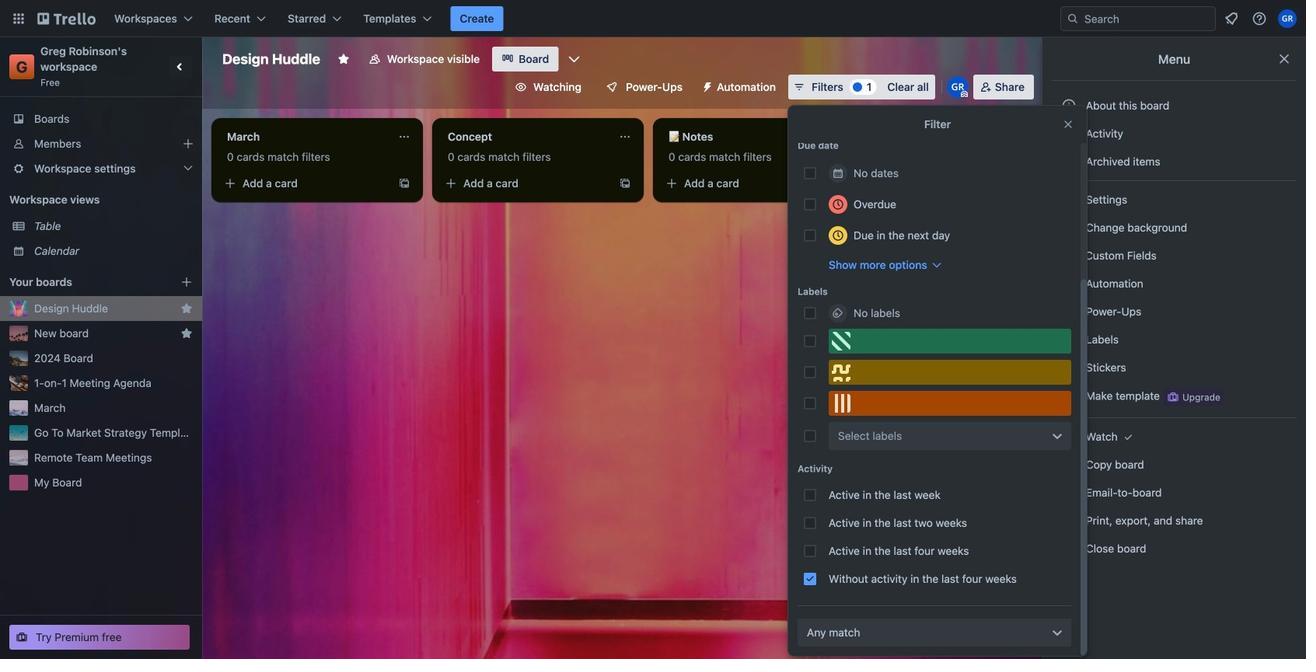 Task type: vqa. For each thing, say whether or not it's contained in the screenshot.
Invite Workspace members button
no



Task type: locate. For each thing, give the bounding box(es) containing it.
create from template… image
[[398, 177, 411, 190], [619, 177, 631, 190], [840, 177, 852, 190]]

close popover image
[[1062, 118, 1075, 131]]

greg robinson (gregrobinson96) image
[[1278, 9, 1297, 28], [947, 76, 969, 98]]

add board image
[[180, 276, 193, 289]]

workspace navigation collapse icon image
[[170, 56, 191, 78]]

this member is an admin of this board. image
[[961, 91, 968, 98]]

Board name text field
[[215, 47, 328, 72]]

primary element
[[0, 0, 1306, 37]]

1 horizontal spatial greg robinson (gregrobinson96) image
[[1278, 9, 1297, 28]]

sm image
[[1061, 154, 1077, 170], [1061, 192, 1077, 208], [1061, 276, 1077, 292], [1061, 304, 1077, 320], [1061, 332, 1077, 348], [1061, 429, 1077, 445], [1121, 429, 1136, 445], [1061, 513, 1077, 529]]

0 horizontal spatial create from template… image
[[398, 177, 411, 190]]

starred icon image
[[180, 302, 193, 315], [180, 327, 193, 340]]

Search field
[[1079, 8, 1215, 30]]

1 vertical spatial greg robinson (gregrobinson96) image
[[947, 76, 969, 98]]

0 horizontal spatial greg robinson (gregrobinson96) image
[[947, 76, 969, 98]]

search image
[[1067, 12, 1079, 25]]

sm image
[[695, 75, 717, 96], [1061, 126, 1077, 142], [1061, 360, 1077, 376], [1061, 388, 1077, 404], [1061, 457, 1077, 473], [1061, 485, 1077, 501], [1061, 541, 1077, 557]]

1 vertical spatial starred icon image
[[180, 327, 193, 340]]

customize views image
[[566, 51, 582, 67]]

1 horizontal spatial create from template… image
[[619, 177, 631, 190]]

None text field
[[218, 124, 392, 149], [659, 124, 834, 149], [218, 124, 392, 149], [659, 124, 834, 149]]

back to home image
[[37, 6, 96, 31]]

2 horizontal spatial create from template… image
[[840, 177, 852, 190]]

0 vertical spatial starred icon image
[[180, 302, 193, 315]]

0 notifications image
[[1222, 9, 1241, 28]]

0 vertical spatial greg robinson (gregrobinson96) image
[[1278, 9, 1297, 28]]



Task type: describe. For each thing, give the bounding box(es) containing it.
1 starred icon image from the top
[[180, 302, 193, 315]]

3 create from template… image from the left
[[840, 177, 852, 190]]

your boards with 8 items element
[[9, 273, 157, 292]]

star or unstar board image
[[337, 53, 350, 65]]

1 create from template… image from the left
[[398, 177, 411, 190]]

2 create from template… image from the left
[[619, 177, 631, 190]]

2 starred icon image from the top
[[180, 327, 193, 340]]

color: green, title: none element
[[829, 329, 1072, 354]]

open information menu image
[[1252, 11, 1268, 26]]

color: yellow, title: none element
[[829, 360, 1072, 385]]

color: orange, title: none element
[[829, 391, 1072, 416]]



